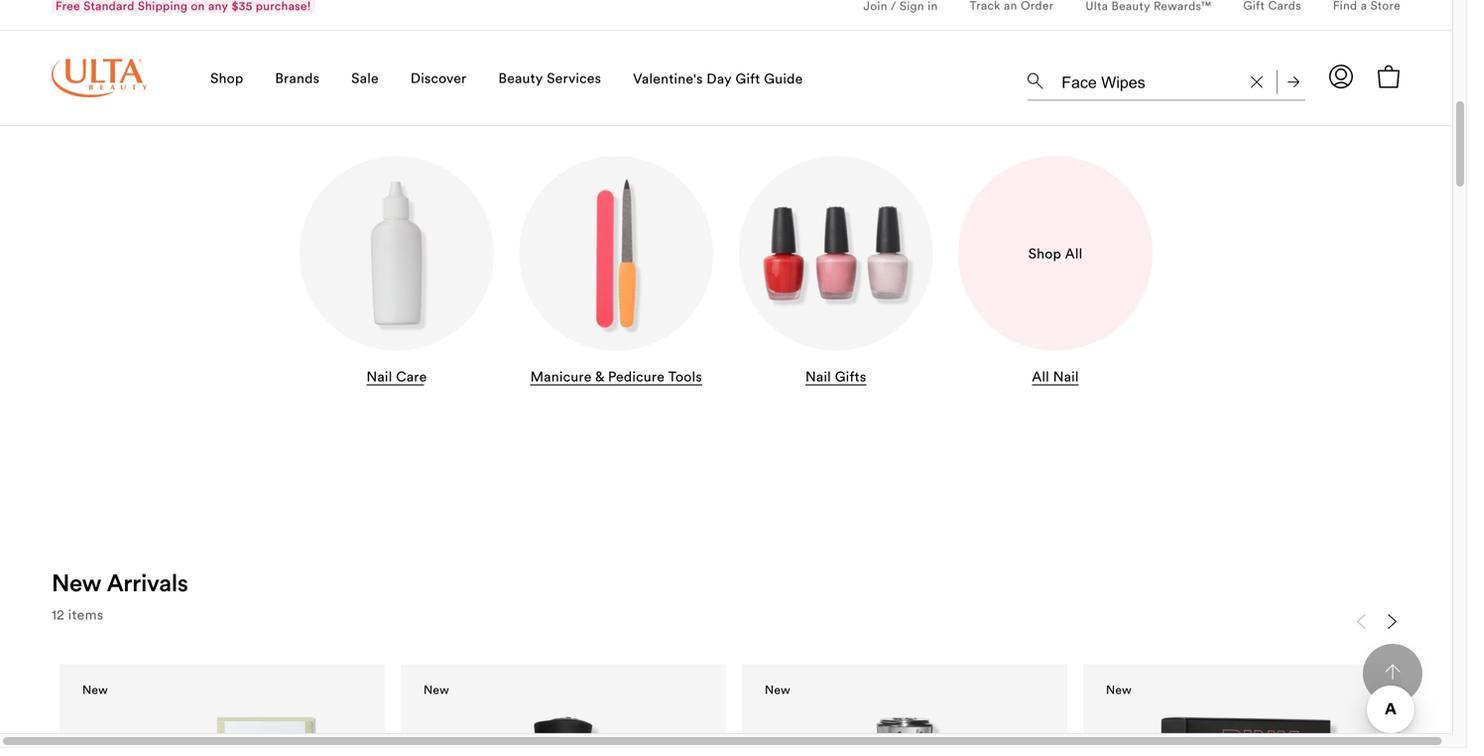 Task type: locate. For each thing, give the bounding box(es) containing it.
care
[[396, 368, 427, 385]]

back to top image
[[1385, 664, 1401, 680]]

2 nail from the left
[[806, 368, 832, 385]]

beauty services button
[[499, 46, 602, 143]]

1 horizontal spatial beauty
[[1112, 15, 1151, 29]]

shop button
[[210, 46, 244, 143]]

shop
[[210, 85, 244, 103], [1029, 245, 1062, 263]]

new arrivals product carousel region
[[52, 607, 1409, 748]]

1 new link from the left
[[60, 665, 385, 748]]

1 vertical spatial shop
[[1029, 245, 1062, 263]]

0 horizontal spatial all
[[1032, 368, 1050, 385]]

nail for nail care
[[367, 368, 392, 385]]

1 nail from the left
[[367, 368, 392, 385]]

None search field
[[1028, 73, 1306, 121]]

Search products and more search field
[[1060, 77, 1239, 112]]

beauty inside button
[[499, 85, 543, 103]]

nail
[[367, 368, 392, 385], [806, 368, 832, 385], [1054, 368, 1079, 385]]

gifts
[[835, 368, 867, 385]]

0 vertical spatial all
[[1066, 245, 1083, 263]]

all nail
[[1032, 368, 1079, 385]]

3 nail from the left
[[1054, 368, 1079, 385]]

1 vertical spatial beauty
[[499, 85, 543, 103]]

beauty inside button
[[1112, 15, 1151, 29]]

brands button
[[275, 46, 320, 143]]

red carpet manicure flash glitter special effect gel polish image
[[775, 704, 1035, 748]]

pedicure
[[608, 368, 665, 385]]

new link
[[60, 665, 385, 748], [401, 665, 726, 748], [742, 665, 1068, 748], [1084, 665, 1409, 748]]

clear search image
[[1251, 93, 1263, 104]]

all
[[1066, 245, 1083, 263], [1032, 368, 1050, 385]]

join / sign in button
[[864, 0, 938, 46]]

any
[[208, 15, 228, 29]]

items
[[68, 606, 103, 624]]

sale button
[[351, 46, 379, 143]]

go to ulta beauty homepage image
[[52, 75, 147, 114]]

join
[[864, 15, 888, 29]]

1 horizontal spatial nail
[[806, 368, 832, 385]]

/
[[891, 15, 897, 29]]

ulta beauty rewards™
[[1086, 15, 1212, 29]]

0 items in bag image
[[1377, 81, 1401, 105]]

day
[[707, 86, 732, 104]]

0 vertical spatial shop
[[210, 85, 244, 103]]

sale
[[351, 85, 379, 103]]

0 vertical spatial beauty
[[1112, 15, 1151, 29]]

new
[[52, 568, 101, 598], [82, 682, 108, 697], [424, 682, 449, 697], [765, 682, 791, 697], [1106, 682, 1132, 697]]

shop all
[[1029, 245, 1083, 263]]

in
[[928, 15, 938, 29]]

beauty left services
[[499, 85, 543, 103]]

ulta beauty rewards™ button
[[1086, 0, 1212, 46]]

new for essence pink is the new black colour-changing click & go nails image
[[1106, 682, 1132, 697]]

rewards™
[[1154, 15, 1212, 29]]

next slide image
[[1385, 614, 1401, 630]]

0 horizontal spatial beauty
[[499, 85, 543, 103]]

12
[[52, 606, 64, 624]]

2 horizontal spatial nail
[[1054, 368, 1079, 385]]

0 horizontal spatial shop
[[210, 85, 244, 103]]

beauty right ulta at the top of the page
[[1112, 15, 1151, 29]]

1 horizontal spatial shop
[[1029, 245, 1062, 263]]

nail for nail gifts
[[806, 368, 832, 385]]

nail gifts link
[[739, 156, 933, 390]]

free standard shipping on any $35 purchase!
[[56, 15, 311, 29]]

beauty
[[1112, 15, 1151, 29], [499, 85, 543, 103]]

free
[[56, 15, 80, 29]]

essence pink is the new black colour-changing click & go nails image
[[1116, 704, 1377, 748]]

0 horizontal spatial nail
[[367, 368, 392, 385]]

shop for shop all
[[1029, 245, 1062, 263]]



Task type: describe. For each thing, give the bounding box(es) containing it.
log in to your ulta account image
[[1330, 81, 1353, 105]]

new inside new arrivals 12 items
[[52, 568, 101, 598]]

manicure & pedicure tools link
[[519, 156, 714, 390]]

gift
[[736, 86, 761, 104]]

manicure & pedicure tools
[[531, 368, 702, 385]]

purchase!
[[256, 15, 311, 29]]

cnd nail strengthener rxx image
[[92, 704, 352, 748]]

arrivals
[[107, 568, 188, 598]]

new arrivals 12 items
[[52, 568, 188, 624]]

3 new link from the left
[[742, 665, 1068, 748]]

orly confetti topper image
[[433, 704, 694, 748]]

new for orly confetti topper image
[[424, 682, 449, 697]]

shop for shop
[[210, 85, 244, 103]]

sign
[[900, 15, 925, 29]]

nail gifts
[[806, 368, 867, 385]]

4 new link from the left
[[1084, 665, 1409, 748]]

1 horizontal spatial all
[[1066, 245, 1083, 263]]

1 vertical spatial all
[[1032, 368, 1050, 385]]

discover button
[[411, 46, 467, 143]]

join / sign in
[[864, 15, 938, 29]]

on
[[191, 15, 205, 29]]

nail care link
[[300, 156, 494, 390]]

ulta
[[1086, 15, 1109, 29]]

submit image
[[1288, 93, 1300, 104]]

previous slide image
[[1353, 614, 1369, 630]]

services
[[547, 85, 602, 103]]

shipping
[[138, 15, 188, 29]]

nail care
[[367, 368, 427, 385]]

manicure
[[531, 368, 592, 385]]

&
[[595, 368, 605, 385]]

tools
[[669, 368, 702, 385]]

beauty services
[[499, 85, 602, 103]]

guide
[[764, 86, 803, 104]]

new for cnd nail strengthener rxx image
[[82, 682, 108, 697]]

standard
[[84, 15, 135, 29]]

new for the red carpet manicure flash glitter special effect gel polish image
[[765, 682, 791, 697]]

discover
[[411, 85, 467, 103]]

brands
[[275, 85, 320, 103]]

valentine's day gift guide
[[633, 86, 803, 104]]

2 new link from the left
[[401, 665, 726, 748]]

valentine's
[[633, 86, 703, 104]]

$35
[[232, 15, 253, 29]]



Task type: vqa. For each thing, say whether or not it's contained in the screenshot.
The Log In To Your Ulta Account icon
yes



